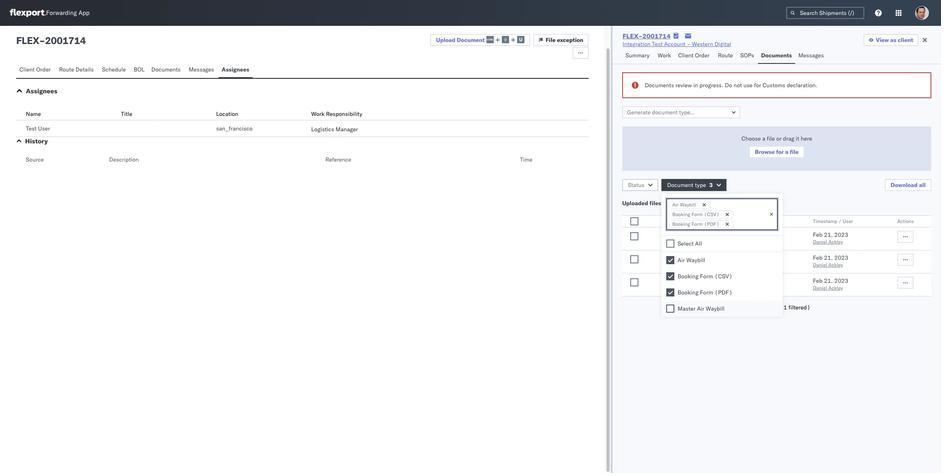 Task type: vqa. For each thing, say whether or not it's contained in the screenshot.
the work related to Related
no



Task type: describe. For each thing, give the bounding box(es) containing it.
summary
[[626, 52, 650, 59]]

drag
[[783, 135, 795, 142]]

route for route details
[[59, 66, 74, 73]]

1 vertical spatial order
[[36, 66, 51, 73]]

browse for a file button
[[750, 146, 805, 158]]

flex - 2001714
[[16, 34, 86, 46]]

history
[[25, 137, 48, 145]]

waybill right the 4
[[680, 202, 696, 208]]

type
[[695, 181, 706, 189]]

timestamp / user button
[[812, 217, 881, 225]]

10.55.56
[[737, 240, 758, 247]]

declaration.
[[787, 82, 818, 89]]

app
[[78, 9, 90, 17]]

2 vertical spatial documents
[[645, 82, 674, 89]]

booking inside booking form (csv) flexport-booking-flex-2001714.csv
[[673, 254, 694, 262]]

0 vertical spatial assignees
[[222, 66, 249, 73]]

booking- inside booking form (csv) flexport-booking-flex-2001714.csv
[[695, 264, 717, 270]]

master
[[678, 305, 696, 312]]

file
[[546, 36, 556, 44]]

flex
[[16, 34, 39, 46]]

1 horizontal spatial 2001714
[[643, 32, 671, 40]]

route details button
[[56, 62, 99, 78]]

browse
[[755, 148, 775, 156]]

ackley for booking form (pdf)
[[829, 285, 843, 291]]

1 vertical spatial air waybill
[[673, 231, 700, 238]]

1 vertical spatial booking form (pdf)
[[673, 277, 727, 285]]

integration
[[623, 40, 651, 48]]

user inside button
[[843, 218, 853, 224]]

air up 'screenshot'
[[673, 231, 680, 238]]

2 booking- from the top
[[695, 287, 717, 293]]

2 flexport- from the top
[[673, 287, 695, 293]]

(1
[[780, 304, 787, 311]]

form inside booking form (pdf) link
[[695, 277, 708, 285]]

test user
[[26, 125, 50, 132]]

here
[[801, 135, 812, 142]]

browse for a file
[[755, 148, 799, 156]]

form inside booking form (csv) flexport-booking-flex-2001714.csv
[[695, 254, 708, 262]]

use
[[744, 82, 753, 89]]

work for work
[[658, 52, 671, 59]]

daniel for air waybill
[[813, 239, 827, 245]]

upload
[[436, 36, 456, 44]]

0 vertical spatial booking form (pdf)
[[673, 221, 720, 227]]

western
[[692, 40, 713, 48]]

name
[[26, 110, 41, 118]]

view
[[876, 36, 889, 44]]

account
[[664, 40, 686, 48]]

it
[[796, 135, 800, 142]]

file exception
[[546, 36, 584, 44]]

do
[[725, 82, 732, 89]]

as
[[891, 36, 897, 44]]

logistics manager
[[311, 126, 358, 133]]

/ inside document type / filename button
[[710, 218, 713, 224]]

integration test account - western digital link
[[623, 40, 731, 48]]

booking inside booking form (pdf) link
[[673, 277, 694, 285]]

work button
[[655, 48, 675, 64]]

feb 21, 2023 daniel ackley for air waybill
[[813, 231, 849, 245]]

work for work responsibility
[[311, 110, 325, 118]]

0 horizontal spatial messages button
[[185, 62, 218, 78]]

0 horizontal spatial for
[[754, 82, 761, 89]]

location
[[216, 110, 238, 118]]

upload document
[[436, 36, 485, 44]]

bol
[[134, 66, 145, 73]]

ackley for air waybill
[[829, 239, 843, 245]]

exception
[[557, 36, 584, 44]]

description
[[109, 156, 139, 163]]

document for document type 3
[[667, 181, 694, 189]]

27
[[724, 240, 730, 247]]

manager
[[336, 126, 358, 133]]

history button
[[25, 137, 48, 145]]

san_francisco
[[216, 125, 253, 132]]

actions
[[898, 218, 914, 224]]

route button
[[715, 48, 737, 64]]

choose
[[742, 135, 761, 142]]

review
[[676, 82, 692, 89]]

responsibility
[[326, 110, 362, 118]]

0 horizontal spatial 2001714
[[45, 34, 86, 46]]

waybill up select all
[[681, 231, 700, 238]]

0 vertical spatial client order
[[678, 52, 710, 59]]

feb 21, 2023 daniel ackley for booking form (pdf)
[[813, 277, 849, 291]]

digital
[[715, 40, 731, 48]]

2 vertical spatial flex-
[[717, 287, 732, 293]]

flex- inside booking form (csv) flexport-booking-flex-2001714.csv
[[717, 264, 732, 270]]

all
[[695, 240, 702, 247]]

files
[[650, 200, 661, 207]]

(csv) inside booking form (csv) flexport-booking-flex-2001714.csv
[[710, 254, 727, 262]]

2 2023 from the top
[[835, 254, 849, 262]]

status button
[[622, 179, 658, 191]]

0 horizontal spatial client order button
[[16, 62, 56, 78]]

1 horizontal spatial -
[[687, 40, 691, 48]]

1 horizontal spatial client
[[678, 52, 694, 59]]

0 vertical spatial documents
[[761, 52, 792, 59]]

sops
[[741, 52, 754, 59]]

forwarding app link
[[10, 9, 90, 17]]

(csv) inside list box
[[715, 273, 733, 280]]

booking form (pdf) link
[[673, 277, 727, 287]]

(pdf) inside list box
[[715, 289, 733, 296]]

0 horizontal spatial assignees
[[26, 87, 57, 95]]

view as client button
[[864, 34, 919, 46]]

master air waybill
[[678, 305, 725, 312]]

screenshot 2023-01-27 at 10.55.56 am.png
[[673, 240, 778, 247]]

messages for messages button to the left
[[189, 66, 214, 73]]

2 ackley from the top
[[829, 262, 843, 268]]

booking form (pdf) inside list box
[[678, 289, 733, 296]]

flex-2001714
[[623, 32, 671, 40]]

select
[[678, 240, 694, 247]]

schedule
[[102, 66, 126, 73]]

0 vertical spatial (csv)
[[704, 211, 720, 217]]

route details
[[59, 66, 94, 73]]

download
[[891, 181, 918, 189]]

title
[[121, 110, 132, 118]]

flexport-booking-flex-2001714.pdf
[[673, 287, 762, 293]]

route for route
[[718, 52, 733, 59]]

flexport- inside booking form (csv) flexport-booking-flex-2001714.csv
[[673, 264, 695, 270]]

download all
[[891, 181, 926, 189]]

feb for booking form (pdf)
[[813, 277, 823, 285]]

a inside browse for a file button
[[785, 148, 789, 156]]

uploaded
[[622, 200, 648, 207]]

document type 3
[[667, 181, 713, 189]]

forwarding app
[[46, 9, 90, 17]]

summary button
[[622, 48, 655, 64]]



Task type: locate. For each thing, give the bounding box(es) containing it.
1 horizontal spatial assignees
[[222, 66, 249, 73]]

/
[[710, 218, 713, 224], [839, 218, 842, 224]]

2 vertical spatial (csv)
[[715, 273, 733, 280]]

/ inside timestamp / user button
[[839, 218, 842, 224]]

2023 for booking form (pdf)
[[835, 277, 849, 285]]

(1 filtered)
[[779, 304, 811, 311]]

3 feb from the top
[[813, 277, 823, 285]]

0 vertical spatial test
[[652, 40, 663, 48]]

0 horizontal spatial test
[[26, 125, 37, 132]]

daniel
[[813, 239, 827, 245], [813, 262, 827, 268], [813, 285, 827, 291]]

2 feb 21, 2023 daniel ackley from the top
[[813, 254, 849, 268]]

status
[[628, 181, 645, 189]]

1 vertical spatial a
[[785, 148, 789, 156]]

0 horizontal spatial route
[[59, 66, 74, 73]]

1 vertical spatial for
[[776, 148, 784, 156]]

document
[[457, 36, 485, 44], [667, 181, 694, 189], [673, 218, 697, 224]]

client order button
[[675, 48, 715, 64], [16, 62, 56, 78]]

client order down western
[[678, 52, 710, 59]]

2 vertical spatial air waybill
[[678, 257, 705, 264]]

file inside button
[[790, 148, 799, 156]]

screenshot
[[673, 240, 699, 247]]

client order button down western
[[675, 48, 715, 64]]

assignees button
[[218, 62, 253, 78], [26, 87, 57, 95]]

flex-2001714 link
[[623, 32, 671, 40]]

3 21, from the top
[[824, 277, 833, 285]]

not
[[734, 82, 742, 89]]

1 vertical spatial assignees
[[26, 87, 57, 95]]

2001714.pdf
[[732, 287, 762, 293]]

daniel for booking form (pdf)
[[813, 285, 827, 291]]

1 horizontal spatial order
[[695, 52, 710, 59]]

a
[[763, 135, 766, 142], [785, 148, 789, 156]]

2 vertical spatial ackley
[[829, 285, 843, 291]]

1 horizontal spatial documents
[[645, 82, 674, 89]]

0 vertical spatial flexport-
[[673, 264, 695, 270]]

booking- up booking form (pdf) link
[[695, 264, 717, 270]]

0 vertical spatial for
[[754, 82, 761, 89]]

0 horizontal spatial user
[[38, 125, 50, 132]]

1 horizontal spatial documents button
[[758, 48, 795, 64]]

3 ackley from the top
[[829, 285, 843, 291]]

0 horizontal spatial client
[[19, 66, 35, 73]]

1 horizontal spatial assignees button
[[218, 62, 253, 78]]

documents button right bol
[[148, 62, 185, 78]]

documents button right sops
[[758, 48, 795, 64]]

3
[[710, 181, 713, 189]]

client down flex
[[19, 66, 35, 73]]

1 vertical spatial booking-
[[695, 287, 717, 293]]

order down flex - 2001714
[[36, 66, 51, 73]]

0 vertical spatial 21,
[[824, 231, 833, 238]]

2 / from the left
[[839, 218, 842, 224]]

filtered)
[[789, 304, 811, 311]]

1 feb from the top
[[813, 231, 823, 238]]

document right upload
[[457, 36, 485, 44]]

1 booking- from the top
[[695, 264, 717, 270]]

2001714.csv
[[732, 264, 762, 270]]

0 vertical spatial a
[[763, 135, 766, 142]]

(pdf) up 2023-
[[704, 221, 720, 227]]

forwarding
[[46, 9, 77, 17]]

0 horizontal spatial file
[[767, 135, 775, 142]]

1 daniel from the top
[[813, 239, 827, 245]]

work responsibility
[[311, 110, 362, 118]]

1 vertical spatial booking form (csv)
[[678, 273, 733, 280]]

air waybill down select all
[[678, 257, 705, 264]]

-
[[39, 34, 45, 46], [687, 40, 691, 48]]

01-
[[715, 240, 724, 247]]

1 vertical spatial route
[[59, 66, 74, 73]]

3 daniel from the top
[[813, 285, 827, 291]]

booking form (pdf) up flexport-booking-flex-2001714.pdf
[[673, 277, 727, 285]]

2 vertical spatial daniel
[[813, 285, 827, 291]]

1 horizontal spatial file
[[790, 148, 799, 156]]

1 vertical spatial flex-
[[717, 264, 732, 270]]

2 vertical spatial 21,
[[824, 277, 833, 285]]

1 vertical spatial messages
[[189, 66, 214, 73]]

0 vertical spatial booking-
[[695, 264, 717, 270]]

2023
[[835, 231, 849, 238], [835, 254, 849, 262], [835, 277, 849, 285]]

2001714 up account
[[643, 32, 671, 40]]

flexport. image
[[10, 9, 46, 17]]

schedule button
[[99, 62, 130, 78]]

document type / filename button
[[671, 217, 797, 225]]

1 vertical spatial file
[[790, 148, 799, 156]]

2001714 down forwarding app
[[45, 34, 86, 46]]

0 vertical spatial (pdf)
[[704, 221, 720, 227]]

0 vertical spatial 2023
[[835, 231, 849, 238]]

2 vertical spatial feb 21, 2023 daniel ackley
[[813, 277, 849, 291]]

(csv) up document type / filename
[[704, 211, 720, 217]]

0 vertical spatial booking form (csv)
[[673, 211, 720, 217]]

3 2023 from the top
[[835, 277, 849, 285]]

air right the 4
[[673, 202, 679, 208]]

0 vertical spatial user
[[38, 125, 50, 132]]

(csv) down 01-
[[710, 254, 727, 262]]

air waybill link
[[673, 231, 700, 240]]

1 vertical spatial 21,
[[824, 254, 833, 262]]

1 ackley from the top
[[829, 239, 843, 245]]

client order
[[678, 52, 710, 59], [19, 66, 51, 73]]

1 21, from the top
[[824, 231, 833, 238]]

- left western
[[687, 40, 691, 48]]

work down account
[[658, 52, 671, 59]]

0 horizontal spatial -
[[39, 34, 45, 46]]

1 2023 from the top
[[835, 231, 849, 238]]

4
[[668, 200, 671, 207]]

type
[[698, 218, 709, 224]]

list box
[[662, 236, 783, 317]]

0 vertical spatial feb
[[813, 231, 823, 238]]

time
[[520, 156, 533, 163]]

1 horizontal spatial route
[[718, 52, 733, 59]]

documents review in progress. do not use for customs declaration.
[[645, 82, 818, 89]]

client
[[898, 36, 913, 44]]

1 vertical spatial document
[[667, 181, 694, 189]]

for right use
[[754, 82, 761, 89]]

document left type
[[667, 181, 694, 189]]

bol button
[[130, 62, 148, 78]]

sops button
[[737, 48, 758, 64]]

1 vertical spatial ackley
[[829, 262, 843, 268]]

2 horizontal spatial documents
[[761, 52, 792, 59]]

ackley
[[829, 239, 843, 245], [829, 262, 843, 268], [829, 285, 843, 291]]

None checkbox
[[667, 272, 675, 281], [631, 278, 639, 287], [667, 289, 675, 297], [667, 272, 675, 281], [631, 278, 639, 287], [667, 289, 675, 297]]

0 vertical spatial order
[[695, 52, 710, 59]]

/ right timestamp
[[839, 218, 842, 224]]

1 flexport- from the top
[[673, 264, 695, 270]]

0 horizontal spatial assignees button
[[26, 87, 57, 95]]

reference
[[325, 156, 351, 163]]

1 vertical spatial assignees button
[[26, 87, 57, 95]]

flexport- up master
[[673, 287, 695, 293]]

feb for air waybill
[[813, 231, 823, 238]]

1 horizontal spatial a
[[785, 148, 789, 156]]

timestamp / user
[[813, 218, 853, 224]]

timestamp
[[813, 218, 838, 224]]

feb
[[813, 231, 823, 238], [813, 254, 823, 262], [813, 277, 823, 285]]

logistics
[[311, 126, 334, 133]]

flex- down booking form (csv) flexport-booking-flex-2001714.csv
[[717, 287, 732, 293]]

2 vertical spatial feb
[[813, 277, 823, 285]]

2 vertical spatial (pdf)
[[715, 289, 733, 296]]

Generate document type... text field
[[622, 106, 740, 118]]

0 horizontal spatial client order
[[19, 66, 51, 73]]

air waybill right the 4
[[673, 202, 696, 208]]

client order button down flex
[[16, 62, 56, 78]]

user up 'history'
[[38, 125, 50, 132]]

assignees
[[222, 66, 249, 73], [26, 87, 57, 95]]

upload document button
[[431, 34, 530, 46]]

route left details
[[59, 66, 74, 73]]

messages for messages button to the right
[[799, 52, 824, 59]]

air waybill up 'screenshot'
[[673, 231, 700, 238]]

for inside browse for a file button
[[776, 148, 784, 156]]

flex- down screenshot 2023-01-27 at 10.55.56 am.png on the bottom of page
[[717, 264, 732, 270]]

test up 'history'
[[26, 125, 37, 132]]

document inside document type / filename button
[[673, 218, 697, 224]]

0 vertical spatial ackley
[[829, 239, 843, 245]]

0 vertical spatial feb 21, 2023 daniel ackley
[[813, 231, 849, 245]]

source
[[26, 156, 44, 163]]

test
[[652, 40, 663, 48], [26, 125, 37, 132]]

a right choose
[[763, 135, 766, 142]]

file left or
[[767, 135, 775, 142]]

1 horizontal spatial client order button
[[675, 48, 715, 64]]

flex- up integration
[[623, 32, 643, 40]]

am.png
[[760, 240, 778, 247]]

route inside route details button
[[59, 66, 74, 73]]

booking form (csv) inside list box
[[678, 273, 733, 280]]

booking- up master air waybill
[[695, 287, 717, 293]]

(pdf) up flexport-booking-flex-2001714.pdf
[[710, 277, 727, 285]]

3 feb 21, 2023 daniel ackley from the top
[[813, 277, 849, 291]]

1 vertical spatial 2023
[[835, 254, 849, 262]]

0 vertical spatial daniel
[[813, 239, 827, 245]]

download all button
[[885, 179, 932, 191]]

a down drag
[[785, 148, 789, 156]]

documents right sops button
[[761, 52, 792, 59]]

1 horizontal spatial test
[[652, 40, 663, 48]]

all
[[919, 181, 926, 189]]

2023 for air waybill
[[835, 231, 849, 238]]

0 vertical spatial client
[[678, 52, 694, 59]]

documents
[[761, 52, 792, 59], [151, 66, 181, 73], [645, 82, 674, 89]]

1 horizontal spatial for
[[776, 148, 784, 156]]

0 horizontal spatial work
[[311, 110, 325, 118]]

2 21, from the top
[[824, 254, 833, 262]]

21, for booking form (pdf)
[[824, 277, 833, 285]]

booking form (pdf)
[[673, 221, 720, 227], [673, 277, 727, 285], [678, 289, 733, 296]]

for down or
[[776, 148, 784, 156]]

file down it
[[790, 148, 799, 156]]

1 / from the left
[[710, 218, 713, 224]]

document for document type / filename
[[673, 218, 697, 224]]

0 vertical spatial assignees button
[[218, 62, 253, 78]]

None text field
[[736, 221, 744, 228]]

route
[[718, 52, 733, 59], [59, 66, 74, 73]]

in
[[694, 82, 698, 89]]

1 vertical spatial feb
[[813, 254, 823, 262]]

integration test account - western digital
[[623, 40, 731, 48]]

flex-
[[623, 32, 643, 40], [717, 264, 732, 270], [717, 287, 732, 293]]

1 vertical spatial feb 21, 2023 daniel ackley
[[813, 254, 849, 268]]

work up logistics
[[311, 110, 325, 118]]

∙
[[663, 200, 667, 207]]

list box containing select all
[[662, 236, 783, 317]]

air right master
[[697, 305, 705, 312]]

air
[[673, 202, 679, 208], [673, 231, 680, 238], [678, 257, 685, 264], [697, 305, 705, 312]]

(csv) up flexport-booking-flex-2001714.pdf
[[715, 273, 733, 280]]

0 vertical spatial file
[[767, 135, 775, 142]]

waybill down all
[[687, 257, 705, 264]]

0 vertical spatial document
[[457, 36, 485, 44]]

1 horizontal spatial work
[[658, 52, 671, 59]]

document up air waybill link
[[673, 218, 697, 224]]

21,
[[824, 231, 833, 238], [824, 254, 833, 262], [824, 277, 833, 285]]

route down digital
[[718, 52, 733, 59]]

waybill
[[680, 202, 696, 208], [681, 231, 700, 238], [687, 257, 705, 264], [706, 305, 725, 312]]

client down integration test account - western digital link
[[678, 52, 694, 59]]

booking form (pdf) up air waybill link
[[673, 221, 720, 227]]

booking form (csv) link
[[673, 254, 727, 264]]

0 vertical spatial air waybill
[[673, 202, 696, 208]]

1 vertical spatial daniel
[[813, 262, 827, 268]]

messages
[[799, 52, 824, 59], [189, 66, 214, 73]]

customs
[[763, 82, 786, 89]]

0 horizontal spatial documents button
[[148, 62, 185, 78]]

- down forwarding app link
[[39, 34, 45, 46]]

test down the flex-2001714
[[652, 40, 663, 48]]

progress.
[[700, 82, 724, 89]]

1 vertical spatial test
[[26, 125, 37, 132]]

waybill down flexport-booking-flex-2001714.pdf
[[706, 305, 725, 312]]

1 vertical spatial user
[[843, 218, 853, 224]]

0 horizontal spatial documents
[[151, 66, 181, 73]]

None checkbox
[[631, 217, 639, 226], [631, 232, 639, 240], [667, 240, 675, 248], [631, 255, 639, 264], [667, 256, 675, 264], [667, 305, 675, 313], [631, 217, 639, 226], [631, 232, 639, 240], [667, 240, 675, 248], [631, 255, 639, 264], [667, 256, 675, 264], [667, 305, 675, 313]]

documents right bol button
[[151, 66, 181, 73]]

Search Shipments (/) text field
[[787, 7, 865, 19]]

1 horizontal spatial user
[[843, 218, 853, 224]]

booking form (pdf) down booking form (pdf) link
[[678, 289, 733, 296]]

1 vertical spatial (csv)
[[710, 254, 727, 262]]

0 horizontal spatial a
[[763, 135, 766, 142]]

at
[[731, 240, 736, 247]]

0 horizontal spatial /
[[710, 218, 713, 224]]

0 vertical spatial messages
[[799, 52, 824, 59]]

(pdf) down booking form (pdf) link
[[715, 289, 733, 296]]

uploaded files ∙ 4
[[622, 200, 671, 207]]

2 vertical spatial 2023
[[835, 277, 849, 285]]

2 feb from the top
[[813, 254, 823, 262]]

view as client
[[876, 36, 913, 44]]

1 horizontal spatial messages button
[[795, 48, 828, 64]]

1 vertical spatial client order
[[19, 66, 51, 73]]

air down select
[[678, 257, 685, 264]]

order down western
[[695, 52, 710, 59]]

(csv)
[[704, 211, 720, 217], [710, 254, 727, 262], [715, 273, 733, 280]]

1 vertical spatial work
[[311, 110, 325, 118]]

route inside route button
[[718, 52, 733, 59]]

for
[[754, 82, 761, 89], [776, 148, 784, 156]]

booking form (csv) up flexport-booking-flex-2001714.pdf
[[678, 273, 733, 280]]

work inside work button
[[658, 52, 671, 59]]

document inside upload document button
[[457, 36, 485, 44]]

air waybill inside list box
[[678, 257, 705, 264]]

(pdf) inside booking form (pdf) link
[[710, 277, 727, 285]]

booking form (csv) flexport-booking-flex-2001714.csv
[[673, 254, 762, 270]]

2 daniel from the top
[[813, 262, 827, 268]]

1 horizontal spatial messages
[[799, 52, 824, 59]]

form
[[692, 211, 703, 217], [692, 221, 703, 227], [695, 254, 708, 262], [700, 273, 713, 280], [695, 277, 708, 285], [700, 289, 713, 296]]

documents left review
[[645, 82, 674, 89]]

documents button
[[758, 48, 795, 64], [148, 62, 185, 78]]

1 feb 21, 2023 daniel ackley from the top
[[813, 231, 849, 245]]

or
[[777, 135, 782, 142]]

2 vertical spatial booking form (pdf)
[[678, 289, 733, 296]]

0 vertical spatial flex-
[[623, 32, 643, 40]]

booking form (csv) up 'type'
[[673, 211, 720, 217]]

user right timestamp
[[843, 218, 853, 224]]

1 vertical spatial client
[[19, 66, 35, 73]]

flexport- up booking form (pdf) link
[[673, 264, 695, 270]]

/ right 'type'
[[710, 218, 713, 224]]

client order down flex
[[19, 66, 51, 73]]

21, for air waybill
[[824, 231, 833, 238]]

0 vertical spatial route
[[718, 52, 733, 59]]

0 vertical spatial work
[[658, 52, 671, 59]]

0 horizontal spatial order
[[36, 66, 51, 73]]

document type / filename
[[673, 218, 735, 224]]



